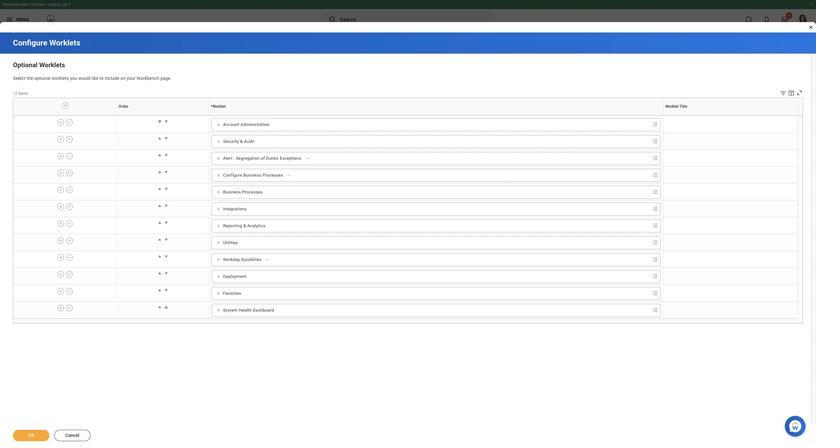 Task type: vqa. For each thing, say whether or not it's contained in the screenshot.
Worklet Title button
yes



Task type: describe. For each thing, give the bounding box(es) containing it.
optional
[[34, 76, 51, 81]]

audit
[[244, 139, 254, 144]]

configure worklets dialog
[[0, 0, 816, 447]]

8 minus image from the top
[[67, 271, 72, 277]]

favorites element
[[223, 290, 241, 296]]

1 vertical spatial title
[[731, 115, 731, 116]]

x small image for deployment
[[215, 273, 222, 280]]

toolbar inside optional worklets group
[[775, 89, 803, 98]]

4 plus image from the top
[[59, 254, 63, 260]]

prompts image for alert - segregation of duties exceptions
[[651, 154, 659, 162]]

1 plus image from the top
[[59, 119, 63, 125]]

prompts image for quicklinks
[[651, 255, 659, 263]]

worklets for configure worklets
[[49, 38, 80, 47]]

alert - segregation of duties exceptions element
[[223, 155, 301, 161]]

workday quicklinks, press delete to clear value. option
[[214, 256, 273, 264]]

processes inside the configure business processes element
[[262, 173, 283, 178]]

x small image for workday quicklinks
[[215, 256, 222, 263]]

your
[[127, 76, 135, 81]]

prompts image for integrations
[[651, 205, 659, 213]]

include
[[105, 76, 119, 81]]

prompts image for health
[[651, 306, 659, 314]]

account administration, press delete to clear value. option
[[214, 121, 272, 128]]

row element containing account administration
[[13, 116, 798, 133]]

row element containing workday quicklinks
[[13, 251, 798, 268]]

configure worklets main content
[[0, 32, 816, 447]]

prompts image for account administration
[[651, 120, 659, 128]]

notifications large image
[[764, 16, 770, 23]]

row element containing system health dashboard
[[13, 301, 798, 318]]

caret bottom image
[[156, 118, 163, 125]]

prompts image for &
[[651, 137, 659, 145]]

workday assistant region
[[785, 413, 808, 437]]

integrations element
[[223, 206, 247, 212]]

reporting & analytics
[[223, 223, 265, 228]]

segregation
[[236, 156, 260, 161]]

2 caret up image from the top
[[156, 152, 163, 158]]

alert - segregation of duties exceptions, press delete to clear value. option
[[214, 154, 313, 162]]

favorites
[[223, 291, 241, 296]]

security & audit
[[223, 139, 254, 144]]

ok
[[28, 433, 34, 438]]

system health dashboard, press delete to clear value. option
[[214, 306, 277, 314]]

preview
[[31, 2, 45, 7]]

reporting & analytics element
[[223, 223, 265, 229]]

close environment banner image
[[809, 2, 813, 6]]

12 items
[[13, 91, 28, 96]]

worklets
[[52, 76, 69, 81]]

configure business processes element
[[223, 172, 283, 178]]

security & audit element
[[223, 139, 254, 144]]

quicklinks
[[241, 257, 262, 262]]

health
[[239, 308, 252, 313]]

would
[[78, 76, 90, 81]]

prompts image for favorites
[[651, 289, 659, 297]]

account
[[223, 122, 239, 127]]

row element containing reporting & analytics
[[13, 217, 798, 234]]

deployment, press delete to clear value. option
[[214, 273, 249, 280]]

prompts image for processes
[[651, 188, 659, 196]]

caret up image for configure business processes
[[156, 169, 163, 175]]

minus image for utilities
[[67, 238, 72, 243]]

minus image for system health dashboard
[[67, 305, 72, 311]]

alert - segregation of duties exceptions
[[223, 156, 301, 161]]

dashboard
[[253, 308, 274, 313]]

- inside 'alert - segregation of duties exceptions' element
[[234, 156, 235, 161]]

2 minus image from the top
[[67, 153, 72, 159]]

1 minus image from the top
[[67, 136, 72, 142]]

3 minus image from the top
[[67, 170, 72, 176]]

configure worklets
[[13, 38, 80, 47]]

row element containing configure business processes
[[13, 166, 798, 183]]

prompts image for deployment
[[651, 272, 659, 280]]

9 minus image from the top
[[67, 288, 72, 294]]

* worklet
[[211, 104, 226, 109]]

business inside option
[[223, 190, 241, 194]]

caret up image for reporting & analytics
[[156, 219, 163, 226]]

4 prompts image from the top
[[651, 239, 659, 246]]

x small image for configure business processes
[[215, 172, 222, 178]]

optional worklets button
[[13, 61, 65, 69]]

prompts image for reporting & analytics
[[651, 222, 659, 229]]

plus image for deployment
[[59, 271, 63, 277]]

reporting & analytics, press delete to clear value. option
[[214, 222, 268, 230]]

on
[[120, 76, 126, 81]]

deployment element
[[223, 274, 247, 279]]

caret down image for deployment
[[163, 270, 169, 277]]

4 caret down image from the top
[[163, 253, 169, 260]]

optional worklets group
[[13, 60, 803, 324]]

workday quicklinks element
[[223, 257, 262, 263]]

utilities element
[[223, 240, 238, 246]]

exceptions
[[280, 156, 301, 161]]

2 caret down image from the top
[[163, 169, 169, 175]]

implementation preview -   adeptai_dpt1
[[3, 2, 71, 7]]

worklets for optional worklets
[[39, 61, 65, 69]]

x small image for reporting & analytics
[[215, 223, 222, 229]]

x small image for security & audit
[[215, 138, 222, 145]]

ok button
[[13, 430, 49, 441]]



Task type: locate. For each thing, give the bounding box(es) containing it.
related actions image inside workday quicklinks, press delete to clear value. option
[[265, 257, 270, 262]]

4 caret down image from the top
[[163, 203, 169, 209]]

x small image inside reporting & analytics, press delete to clear value. option
[[215, 223, 222, 229]]

administration
[[241, 122, 270, 127]]

x small image left 'account'
[[215, 121, 222, 128]]

worklet button
[[436, 115, 437, 116]]

x small image left alert
[[215, 155, 222, 162]]

& inside option
[[240, 139, 243, 144]]

- inside implementation preview -   adeptai_dpt1 banner
[[46, 2, 47, 7]]

account administration
[[223, 122, 270, 127]]

0 vertical spatial business
[[243, 173, 261, 178]]

x small image inside system health dashboard, press delete to clear value. "option"
[[215, 307, 222, 314]]

caret down image for utilities
[[163, 236, 169, 243]]

processes down 'duties'
[[262, 173, 283, 178]]

6 caret down image from the top
[[163, 287, 169, 293]]

security & audit, press delete to clear value. option
[[214, 138, 257, 145]]

5 prompts image from the top
[[651, 272, 659, 280]]

caret down image for favorites
[[163, 287, 169, 293]]

row element containing alert - segregation of duties exceptions
[[13, 149, 798, 166]]

cancel
[[65, 433, 79, 438]]

5 row element from the top
[[13, 166, 798, 183]]

minus image
[[67, 136, 72, 142], [67, 153, 72, 159], [67, 170, 72, 176], [67, 187, 72, 193], [67, 204, 72, 210], [67, 221, 72, 227], [67, 254, 72, 260], [67, 271, 72, 277], [67, 288, 72, 294]]

x small image inside favorites, press delete to clear value. option
[[215, 290, 222, 297]]

0 vertical spatial processes
[[262, 173, 283, 178]]

1 vertical spatial -
[[234, 156, 235, 161]]

configure business processes
[[223, 173, 283, 178]]

2 row element from the top
[[13, 116, 798, 133]]

x small image for favorites
[[215, 290, 222, 297]]

9 row element from the top
[[13, 234, 798, 251]]

1 x small image from the top
[[215, 155, 222, 162]]

1 caret up image from the top
[[156, 135, 163, 141]]

prompts image for business
[[651, 171, 659, 179]]

6 x small image from the top
[[215, 290, 222, 297]]

13 row element from the top
[[13, 301, 798, 318]]

1 horizontal spatial -
[[234, 156, 235, 161]]

related actions image inside configure business processes, press delete to clear value. 'option'
[[287, 173, 291, 177]]

security
[[223, 139, 239, 144]]

caret down image
[[163, 135, 169, 141], [163, 152, 169, 158], [163, 236, 169, 243], [163, 253, 169, 260], [163, 270, 169, 277]]

caret up image for integrations
[[156, 203, 163, 209]]

search image
[[328, 16, 336, 23]]

1 vertical spatial business
[[223, 190, 241, 194]]

inbox large image
[[782, 16, 788, 23]]

1 horizontal spatial title
[[731, 115, 731, 116]]

caret up image for workday quicklinks
[[156, 253, 163, 260]]

caret up image
[[156, 186, 163, 192], [156, 219, 163, 226], [156, 253, 163, 260], [156, 270, 163, 277], [156, 304, 163, 310]]

order column header
[[117, 115, 209, 116]]

3 prompts image from the top
[[651, 188, 659, 196]]

row element containing order
[[13, 98, 799, 115]]

business down segregation
[[243, 173, 261, 178]]

x small image inside account administration, press delete to clear value. option
[[215, 121, 222, 128]]

x small image for business processes
[[215, 189, 222, 195]]

x small image
[[215, 121, 222, 128], [215, 138, 222, 145], [215, 189, 222, 195], [215, 240, 222, 246], [215, 256, 222, 263]]

1 prompts image from the top
[[651, 137, 659, 145]]

processes down the configure business processes element
[[242, 190, 263, 194]]

row element containing security & audit
[[13, 133, 798, 149]]

7 row element from the top
[[13, 200, 798, 217]]

11 row element from the top
[[13, 268, 798, 284]]

related actions image
[[305, 156, 310, 161]]

1 caret down image from the top
[[163, 135, 169, 141]]

the
[[27, 76, 33, 81]]

x small image inside security & audit, press delete to clear value. option
[[215, 138, 222, 145]]

6 minus image from the top
[[67, 221, 72, 227]]

2 x small image from the top
[[215, 172, 222, 178]]

5 caret up image from the top
[[156, 236, 163, 243]]

2 vertical spatial minus image
[[67, 305, 72, 311]]

plus image for integrations
[[59, 204, 63, 210]]

x small image
[[215, 155, 222, 162], [215, 172, 222, 178], [215, 206, 222, 212], [215, 223, 222, 229], [215, 273, 222, 280], [215, 290, 222, 297], [215, 307, 222, 314]]

click to view/edit grid preferences image
[[788, 89, 795, 96]]

3 caret up image from the top
[[156, 169, 163, 175]]

0 horizontal spatial related actions image
[[265, 257, 270, 262]]

system
[[223, 308, 238, 313]]

5 plus image from the top
[[59, 271, 63, 277]]

system health dashboard element
[[223, 307, 274, 313]]

configure for configure business processes
[[223, 173, 242, 178]]

0 vertical spatial title
[[680, 104, 687, 109]]

workday
[[223, 257, 240, 262]]

0 horizontal spatial -
[[46, 2, 47, 7]]

caret down image
[[163, 118, 169, 125], [163, 169, 169, 175], [163, 186, 169, 192], [163, 203, 169, 209], [163, 219, 169, 226], [163, 287, 169, 293]]

-
[[46, 2, 47, 7], [234, 156, 235, 161]]

0 vertical spatial &
[[240, 139, 243, 144]]

items
[[18, 91, 28, 96]]

2 caret up image from the top
[[156, 219, 163, 226]]

1 vertical spatial processes
[[242, 190, 263, 194]]

6 prompts image from the top
[[651, 306, 659, 314]]

3 x small image from the top
[[215, 206, 222, 212]]

profile logan mcneil element
[[794, 12, 812, 27]]

related actions image right the quicklinks
[[265, 257, 270, 262]]

4 caret up image from the top
[[156, 270, 163, 277]]

cancel button
[[54, 430, 91, 441]]

title
[[680, 104, 687, 109], [731, 115, 731, 116]]

2 minus image from the top
[[67, 238, 72, 243]]

order up caret bottom icon on the top of the page
[[163, 115, 163, 116]]

related actions image down exceptions
[[287, 173, 291, 177]]

configure down alert
[[223, 173, 242, 178]]

configure up optional
[[13, 38, 47, 47]]

x small image for account administration
[[215, 121, 222, 128]]

business up integrations, press delete to clear value. option
[[223, 190, 241, 194]]

processes inside 'business processes' element
[[242, 190, 263, 194]]

order for order
[[119, 104, 128, 109]]

4 minus image from the top
[[67, 187, 72, 193]]

row element containing integrations
[[13, 200, 798, 217]]

1 caret down image from the top
[[163, 118, 169, 125]]

1 vertical spatial worklets
[[39, 61, 65, 69]]

4 row element from the top
[[13, 149, 798, 166]]

x small image inside integrations, press delete to clear value. option
[[215, 206, 222, 212]]

12 row element from the top
[[13, 284, 798, 301]]

x small image left system
[[215, 307, 222, 314]]

6 caret up image from the top
[[156, 287, 163, 293]]

2 prompts image from the top
[[651, 154, 659, 162]]

1 vertical spatial &
[[243, 223, 246, 228]]

caret top image
[[163, 304, 169, 310]]

0 horizontal spatial &
[[240, 139, 243, 144]]

favorites, press delete to clear value. option
[[214, 290, 244, 297]]

2 plus image from the top
[[59, 204, 63, 210]]

0 horizontal spatial business
[[223, 190, 241, 194]]

8 row element from the top
[[13, 217, 798, 234]]

4 caret up image from the top
[[156, 203, 163, 209]]

4 prompts image from the top
[[651, 222, 659, 229]]

analytics
[[247, 223, 265, 228]]

reporting
[[223, 223, 242, 228]]

1 caret up image from the top
[[156, 186, 163, 192]]

0 vertical spatial configure
[[13, 38, 47, 47]]

minus image
[[67, 119, 72, 125], [67, 238, 72, 243], [67, 305, 72, 311]]

x small image inside utilities, press delete to clear value. option
[[215, 240, 222, 246]]

1 row element from the top
[[13, 98, 799, 115]]

3 caret down image from the top
[[163, 186, 169, 192]]

integrations, press delete to clear value. option
[[214, 205, 249, 213]]

5 x small image from the top
[[215, 273, 222, 280]]

plus image for utilities
[[59, 238, 63, 243]]

select
[[13, 76, 25, 81]]

3 caret down image from the top
[[163, 236, 169, 243]]

caret up image for security & audit
[[156, 135, 163, 141]]

account administration element
[[223, 122, 270, 128]]

4 x small image from the top
[[215, 223, 222, 229]]

optional
[[13, 61, 38, 69]]

x small image inside workday quicklinks, press delete to clear value. option
[[215, 256, 222, 263]]

caret down image for business processes
[[163, 186, 169, 192]]

1 x small image from the top
[[215, 121, 222, 128]]

5 x small image from the top
[[215, 256, 222, 263]]

6 row element from the top
[[13, 183, 798, 200]]

caret up image for utilities
[[156, 236, 163, 243]]

1 minus image from the top
[[67, 119, 72, 125]]

alert
[[223, 156, 233, 161]]

fullscreen image
[[796, 89, 803, 96]]

2 caret down image from the top
[[163, 152, 169, 158]]

x small image for alert - segregation of duties exceptions
[[215, 155, 222, 162]]

& left analytics in the left of the page
[[243, 223, 246, 228]]

order worklet worklet title
[[163, 115, 731, 116]]

x small image left utilities element
[[215, 240, 222, 246]]

select the optional worklets you would like to include on your workbench page.
[[13, 76, 172, 81]]

workday quicklinks
[[223, 257, 262, 262]]

caret down image for security & audit
[[163, 135, 169, 141]]

x small image left integrations element
[[215, 206, 222, 212]]

configure business processes, press delete to clear value. option
[[214, 171, 294, 179]]

6 prompts image from the top
[[651, 289, 659, 297]]

page.
[[160, 76, 172, 81]]

of
[[261, 156, 265, 161]]

0 vertical spatial worklets
[[49, 38, 80, 47]]

&
[[240, 139, 243, 144], [243, 223, 246, 228]]

1 horizontal spatial configure
[[223, 173, 242, 178]]

integrations
[[223, 206, 247, 211]]

3 plus image from the top
[[59, 238, 63, 243]]

row element
[[13, 98, 799, 115], [13, 116, 798, 133], [13, 133, 798, 149], [13, 149, 798, 166], [13, 166, 798, 183], [13, 183, 798, 200], [13, 200, 798, 217], [13, 217, 798, 234], [13, 234, 798, 251], [13, 251, 798, 268], [13, 268, 798, 284], [13, 284, 798, 301], [13, 301, 798, 318]]

10 row element from the top
[[13, 251, 798, 268]]

7 x small image from the top
[[215, 307, 222, 314]]

worklet
[[212, 104, 226, 109], [665, 104, 679, 109], [436, 115, 437, 116], [730, 115, 731, 116]]

5 caret down image from the top
[[163, 219, 169, 226]]

workbench
[[137, 76, 159, 81]]

worklet title button
[[730, 115, 732, 116]]

adeptai_dpt1
[[48, 2, 71, 7]]

& inside option
[[243, 223, 246, 228]]

prompts image
[[651, 137, 659, 145], [651, 171, 659, 179], [651, 188, 659, 196], [651, 239, 659, 246], [651, 255, 659, 263], [651, 306, 659, 314]]

x small image for system health dashboard
[[215, 307, 222, 314]]

worklets
[[49, 38, 80, 47], [39, 61, 65, 69]]

related actions image
[[287, 173, 291, 177], [265, 257, 270, 262]]

like
[[92, 76, 98, 81]]

business
[[243, 173, 261, 178], [223, 190, 241, 194]]

duties
[[266, 156, 279, 161]]

5 caret down image from the top
[[163, 270, 169, 277]]

order down on
[[119, 104, 128, 109]]

7 minus image from the top
[[67, 254, 72, 260]]

processes
[[262, 173, 283, 178], [242, 190, 263, 194]]

1 prompts image from the top
[[651, 120, 659, 128]]

utilities
[[223, 240, 238, 245]]

x small image inside 'alert - segregation of duties exceptions, press delete to clear value.' option
[[215, 155, 222, 162]]

worklets inside group
[[39, 61, 65, 69]]

1 vertical spatial minus image
[[67, 238, 72, 243]]

caret down image for reporting & analytics
[[163, 219, 169, 226]]

x small image inside business processes, press delete to clear value. option
[[215, 189, 222, 195]]

business processes element
[[223, 189, 263, 195]]

x small image left deployment element
[[215, 273, 222, 280]]

row element containing utilities
[[13, 234, 798, 251]]

order for order worklet worklet title
[[163, 115, 163, 116]]

0 horizontal spatial title
[[680, 104, 687, 109]]

you
[[70, 76, 77, 81]]

0 vertical spatial related actions image
[[287, 173, 291, 177]]

2 prompts image from the top
[[651, 171, 659, 179]]

implementation preview -   adeptai_dpt1 banner
[[0, 0, 816, 30]]

caret up image
[[156, 135, 163, 141], [156, 152, 163, 158], [156, 169, 163, 175], [156, 203, 163, 209], [156, 236, 163, 243], [156, 287, 163, 293]]

row element containing favorites
[[13, 284, 798, 301]]

1 horizontal spatial order
[[163, 115, 163, 116]]

row element containing business processes
[[13, 183, 798, 200]]

plus image
[[63, 103, 68, 109], [59, 136, 63, 142], [59, 153, 63, 159], [59, 170, 63, 176], [59, 187, 63, 193], [59, 221, 63, 227], [59, 288, 63, 294], [59, 305, 63, 311]]

select to filter grid data image
[[780, 90, 787, 96]]

& for reporting
[[243, 223, 246, 228]]

0 vertical spatial order
[[119, 104, 128, 109]]

5 prompts image from the top
[[651, 255, 659, 263]]

business processes, press delete to clear value. option
[[214, 188, 265, 196]]

& for security
[[240, 139, 243, 144]]

related actions image for workday quicklinks
[[265, 257, 270, 262]]

x small image up integrations, press delete to clear value. option
[[215, 189, 222, 195]]

3 prompts image from the top
[[651, 205, 659, 213]]

0 vertical spatial minus image
[[67, 119, 72, 125]]

business processes
[[223, 190, 263, 194]]

0 vertical spatial -
[[46, 2, 47, 7]]

0 horizontal spatial configure
[[13, 38, 47, 47]]

caret down image for account administration
[[163, 118, 169, 125]]

1 horizontal spatial related actions image
[[287, 173, 291, 177]]

2 x small image from the top
[[215, 138, 222, 145]]

*
[[211, 104, 212, 109]]

business inside 'option'
[[243, 173, 261, 178]]

x small image up business processes, press delete to clear value. option
[[215, 172, 222, 178]]

5 caret up image from the top
[[156, 304, 163, 310]]

caret up image for business processes
[[156, 186, 163, 192]]

1 vertical spatial related actions image
[[265, 257, 270, 262]]

related actions image for configure business processes
[[287, 173, 291, 177]]

configure inside 'option'
[[223, 173, 242, 178]]

to
[[100, 76, 104, 81]]

& left audit
[[240, 139, 243, 144]]

deployment
[[223, 274, 247, 279]]

3 minus image from the top
[[67, 305, 72, 311]]

close configure worklets image
[[808, 25, 814, 30]]

3 caret up image from the top
[[156, 253, 163, 260]]

prompts image
[[651, 120, 659, 128], [651, 154, 659, 162], [651, 205, 659, 213], [651, 222, 659, 229], [651, 272, 659, 280], [651, 289, 659, 297]]

1 vertical spatial order
[[163, 115, 163, 116]]

order
[[119, 104, 128, 109], [163, 115, 163, 116]]

- right preview in the left of the page
[[46, 2, 47, 7]]

1 horizontal spatial &
[[243, 223, 246, 228]]

x small image left security
[[215, 138, 222, 145]]

utilities, press delete to clear value. option
[[214, 239, 241, 247]]

4 x small image from the top
[[215, 240, 222, 246]]

plus image
[[59, 119, 63, 125], [59, 204, 63, 210], [59, 238, 63, 243], [59, 254, 63, 260], [59, 271, 63, 277]]

- right alert
[[234, 156, 235, 161]]

worklet title
[[665, 104, 687, 109]]

0 horizontal spatial order
[[119, 104, 128, 109]]

x small image left reporting
[[215, 223, 222, 229]]

row element containing deployment
[[13, 268, 798, 284]]

5 minus image from the top
[[67, 204, 72, 210]]

12
[[13, 91, 17, 96]]

3 x small image from the top
[[215, 189, 222, 195]]

x small image for integrations
[[215, 206, 222, 212]]

1 vertical spatial configure
[[223, 173, 242, 178]]

x small image inside "deployment, press delete to clear value." option
[[215, 273, 222, 280]]

implementation
[[3, 2, 30, 7]]

configure for configure worklets
[[13, 38, 47, 47]]

1 horizontal spatial business
[[243, 173, 261, 178]]

x small image left workday
[[215, 256, 222, 263]]

3 row element from the top
[[13, 133, 798, 149]]

x small image left favorites element
[[215, 290, 222, 297]]

x small image for utilities
[[215, 240, 222, 246]]

optional worklets
[[13, 61, 65, 69]]

configure
[[13, 38, 47, 47], [223, 173, 242, 178]]

system health dashboard
[[223, 308, 274, 313]]

toolbar
[[775, 89, 803, 98]]



